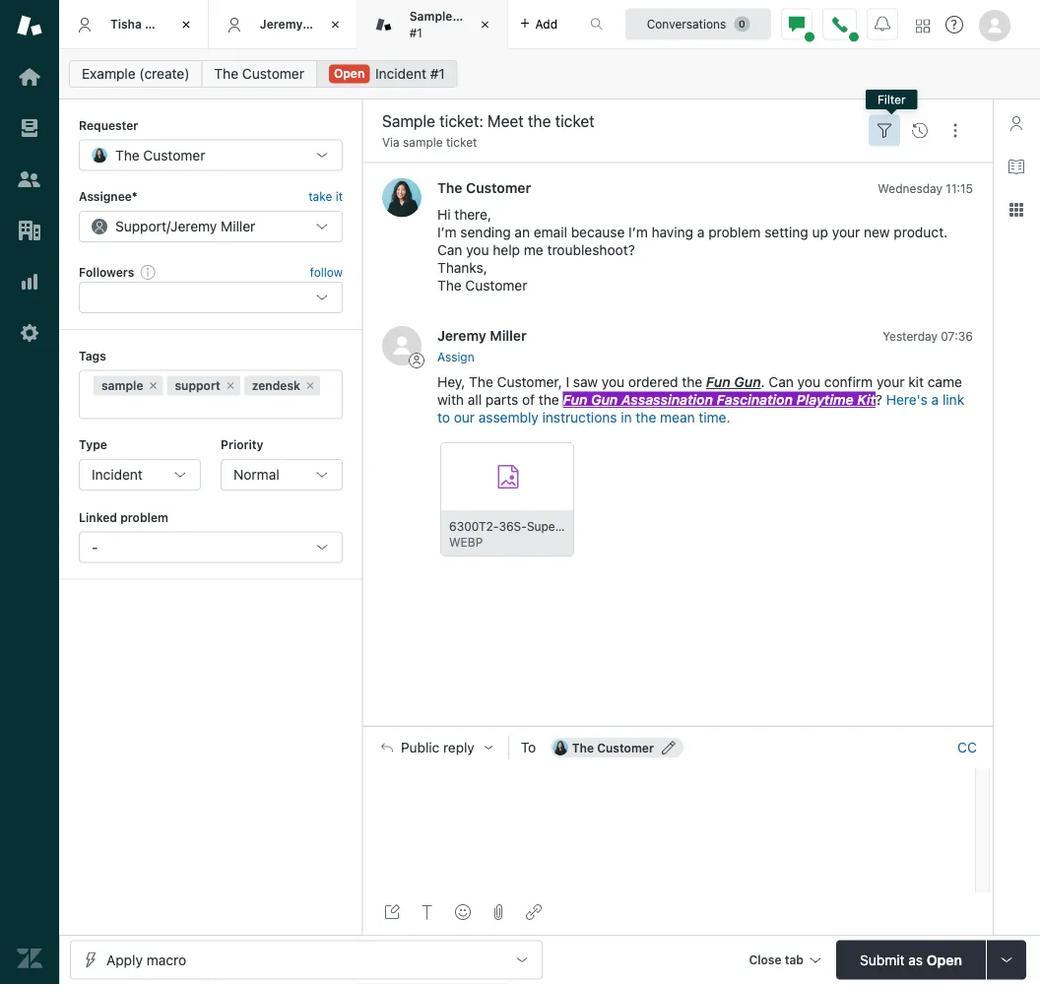 Task type: vqa. For each thing, say whether or not it's contained in the screenshot.
left #1
yes



Task type: describe. For each thing, give the bounding box(es) containing it.
as
[[909, 952, 924, 969]]

problem inside hi there, i'm sending an email because i'm having a problem setting up your new product. can you help me troubleshoot? thanks, the customer
[[709, 224, 761, 240]]

(create)
[[139, 66, 190, 82]]

miller for jeremy miller
[[306, 17, 338, 31]]

it
[[336, 190, 343, 203]]

remove image for support
[[225, 380, 236, 392]]

the customer inside requester element
[[115, 147, 205, 163]]

via
[[382, 136, 400, 149]]

me
[[524, 242, 544, 258]]

1 horizontal spatial you
[[602, 374, 625, 391]]

format text image
[[420, 905, 436, 921]]

having
[[652, 224, 694, 240]]

here's
[[887, 392, 928, 408]]

jeremy inside assignee* element
[[171, 218, 217, 234]]

assassination
[[622, 392, 714, 408]]

the inside secondary element
[[214, 66, 239, 82]]

filter
[[878, 93, 906, 106]]

linked problem
[[79, 511, 168, 524]]

get started image
[[17, 64, 42, 90]]

example (create)
[[82, 66, 190, 82]]

close image for jeremy miller
[[326, 15, 346, 35]]

?
[[876, 392, 883, 408]]

followers element
[[79, 282, 343, 314]]

hey, the customer, i saw you ordered the fun gun
[[438, 374, 762, 391]]

here's a link to our assembly instructions in the mean time. link
[[438, 392, 965, 426]]

with
[[438, 392, 464, 408]]

troubleshoot?
[[548, 242, 636, 258]]

take
[[309, 190, 332, 203]]

11:15
[[947, 181, 974, 195]]

hi
[[438, 206, 451, 223]]

tisha
[[110, 17, 142, 31]]

main element
[[0, 0, 59, 985]]

get help image
[[946, 16, 964, 34]]

incident for incident #1
[[376, 66, 427, 82]]

0 vertical spatial fun
[[707, 374, 731, 391]]

type
[[79, 438, 107, 452]]

conversations button
[[626, 8, 772, 40]]

1 horizontal spatial sample
[[403, 136, 443, 149]]

hey,
[[438, 374, 466, 391]]

customer@example.com image
[[553, 740, 569, 756]]

notifications image
[[875, 16, 891, 32]]

the up the all
[[469, 374, 494, 391]]

priority
[[221, 438, 264, 452]]

the inside hi there, i'm sending an email because i'm having a problem setting up your new product. can you help me troubleshoot? thanks, the customer
[[438, 277, 462, 294]]

button displays agent's chat status as online. image
[[790, 16, 805, 32]]

our
[[454, 410, 475, 426]]

incident #1
[[376, 66, 445, 82]]

email
[[534, 224, 568, 240]]

conversationlabel log
[[363, 162, 994, 727]]

here's a link to our assembly instructions in the mean time.
[[438, 392, 965, 426]]

customer context image
[[1009, 115, 1025, 131]]

2 i'm from the left
[[629, 224, 648, 240]]

add button
[[508, 0, 570, 48]]

add attachment image
[[491, 905, 507, 921]]

public
[[401, 740, 440, 756]]

link
[[943, 392, 965, 408]]

zendesk
[[252, 379, 301, 393]]

normal button
[[221, 459, 343, 491]]

jeremy for jeremy miller assign
[[438, 328, 487, 344]]

tab
[[785, 954, 804, 968]]

displays possible ticket submission types image
[[1000, 953, 1015, 969]]

1 vertical spatial fun
[[563, 392, 588, 408]]

you inside ". can you confirm your kit came with all parts of the"
[[798, 374, 821, 391]]

the customer right customer@example.com "icon"
[[572, 741, 654, 755]]

parts
[[486, 392, 519, 408]]

miller inside assignee* element
[[221, 218, 256, 234]]

public reply
[[401, 740, 475, 756]]

confirm
[[825, 374, 874, 391]]

your inside ". can you confirm your kit came with all parts of the"
[[877, 374, 905, 391]]

sending
[[461, 224, 511, 240]]

new
[[865, 224, 891, 240]]

an
[[515, 224, 530, 240]]

product.
[[894, 224, 948, 240]]

customer inside hi there, i'm sending an email because i'm having a problem setting up your new product. can you help me troubleshoot? thanks, the customer
[[466, 277, 528, 294]]

.
[[762, 374, 766, 391]]

kit
[[858, 392, 876, 408]]

/
[[167, 218, 171, 234]]

the inside ". can you confirm your kit came with all parts of the"
[[539, 392, 560, 408]]

requester element
[[79, 139, 343, 171]]

assembly
[[479, 410, 539, 426]]

1 avatar image from the top
[[382, 178, 422, 217]]

#1 inside secondary element
[[430, 66, 445, 82]]

fun gun assassination fascination playtime kit ?
[[563, 392, 887, 408]]

follow
[[310, 265, 343, 279]]

add
[[536, 17, 558, 31]]

because
[[571, 224, 625, 240]]

customer left edit user image
[[598, 741, 654, 755]]

cc
[[958, 740, 978, 756]]

1 vertical spatial the customer link
[[438, 179, 531, 196]]

yesterday
[[883, 330, 938, 343]]

came
[[928, 374, 963, 391]]

admin image
[[17, 320, 42, 346]]

time.
[[699, 410, 731, 426]]

hi there, i'm sending an email because i'm having a problem setting up your new product. can you help me troubleshoot? thanks, the customer
[[438, 206, 948, 294]]

assign
[[438, 350, 475, 364]]

apps image
[[1009, 202, 1025, 218]]

close image
[[476, 15, 495, 35]]

yesterday 07:36
[[883, 330, 974, 343]]

reply
[[444, 740, 475, 756]]

2 avatar image from the top
[[382, 326, 422, 366]]

mean
[[661, 410, 696, 426]]

i
[[566, 374, 570, 391]]

submit as open
[[861, 952, 963, 969]]

filter tooltip
[[866, 90, 918, 109]]

#1 inside tab
[[410, 26, 423, 39]]

saw
[[574, 374, 598, 391]]

info on adding followers image
[[140, 264, 156, 280]]

assignee* element
[[79, 211, 343, 242]]

linked problem element
[[79, 532, 343, 563]]

ordered
[[629, 374, 679, 391]]

the right customer@example.com "icon"
[[572, 741, 594, 755]]



Task type: locate. For each thing, give the bounding box(es) containing it.
organizations image
[[17, 218, 42, 243]]

the up hi
[[438, 179, 463, 196]]

problem down incident popup button
[[120, 511, 168, 524]]

jeremy miller assign
[[438, 328, 527, 364]]

1 horizontal spatial can
[[769, 374, 794, 391]]

0 horizontal spatial open
[[334, 67, 365, 80]]

jeremy miller tab
[[209, 0, 359, 49]]

incident down #1 tab
[[376, 66, 427, 82]]

webp
[[449, 535, 483, 549]]

0 vertical spatial avatar image
[[382, 178, 422, 217]]

the customer down jeremy miller tab
[[214, 66, 304, 82]]

Subject field
[[379, 109, 864, 133]]

1 horizontal spatial a
[[932, 392, 940, 408]]

0 vertical spatial the
[[682, 374, 703, 391]]

incident inside popup button
[[92, 467, 143, 483]]

remove image right the support
[[225, 380, 236, 392]]

support
[[115, 218, 167, 234]]

tisha morrel tab
[[59, 0, 209, 49]]

1 horizontal spatial your
[[877, 374, 905, 391]]

thanks,
[[438, 260, 488, 276]]

a
[[698, 224, 705, 240], [932, 392, 940, 408]]

0 horizontal spatial remove image
[[147, 380, 159, 392]]

the customer link
[[202, 60, 317, 88], [438, 179, 531, 196]]

1 horizontal spatial the
[[636, 410, 657, 426]]

0 horizontal spatial a
[[698, 224, 705, 240]]

1 horizontal spatial #1
[[430, 66, 445, 82]]

avatar image left assign button
[[382, 326, 422, 366]]

the
[[214, 66, 239, 82], [115, 147, 140, 163], [438, 179, 463, 196], [438, 277, 462, 294], [469, 374, 494, 391], [572, 741, 594, 755]]

2 remove image from the left
[[225, 380, 236, 392]]

0 vertical spatial open
[[334, 67, 365, 80]]

assignee*
[[79, 190, 138, 203]]

the customer down requester
[[115, 147, 205, 163]]

can up thanks,
[[438, 242, 463, 258]]

#1 up incident #1
[[410, 26, 423, 39]]

close image up '(create)'
[[176, 15, 196, 35]]

the customer link down jeremy miller tab
[[202, 60, 317, 88]]

#1 down #1 tab
[[430, 66, 445, 82]]

0 vertical spatial your
[[833, 224, 861, 240]]

0 horizontal spatial sample
[[102, 379, 143, 393]]

1 vertical spatial can
[[769, 374, 794, 391]]

you right saw
[[602, 374, 625, 391]]

you down sending
[[467, 242, 489, 258]]

0 vertical spatial jeremy
[[260, 17, 303, 31]]

customer inside requester element
[[143, 147, 205, 163]]

1 horizontal spatial i'm
[[629, 224, 648, 240]]

your right up
[[833, 224, 861, 240]]

zendesk image
[[17, 946, 42, 972]]

the customer
[[214, 66, 304, 82], [115, 147, 205, 163], [438, 179, 531, 196], [572, 741, 654, 755]]

the customer up there,
[[438, 179, 531, 196]]

customer up /
[[143, 147, 205, 163]]

miller for jeremy miller assign
[[490, 328, 527, 344]]

support / jeremy miller
[[115, 218, 256, 234]]

close image left #1 tab
[[326, 15, 346, 35]]

the down thanks,
[[438, 277, 462, 294]]

cc button
[[958, 739, 978, 757]]

your inside hi there, i'm sending an email because i'm having a problem setting up your new product. can you help me troubleshoot? thanks, the customer
[[833, 224, 861, 240]]

up
[[813, 224, 829, 240]]

2 vertical spatial jeremy
[[438, 328, 487, 344]]

0 horizontal spatial gun
[[591, 392, 618, 408]]

07:36
[[942, 330, 974, 343]]

1 vertical spatial miller
[[221, 218, 256, 234]]

jeremy for jeremy miller
[[260, 17, 303, 31]]

morrel
[[145, 17, 183, 31]]

a right having
[[698, 224, 705, 240]]

remove image
[[305, 380, 316, 392]]

playtime
[[797, 392, 854, 408]]

draft mode image
[[384, 905, 400, 921]]

close image inside tisha morrel tab
[[176, 15, 196, 35]]

in
[[621, 410, 633, 426]]

2 vertical spatial the
[[636, 410, 657, 426]]

wednesday 11:15
[[879, 181, 974, 195]]

gun up "fascination"
[[735, 374, 762, 391]]

kit
[[909, 374, 925, 391]]

avatar image left hi
[[382, 178, 422, 217]]

public reply button
[[364, 728, 508, 769]]

fun
[[707, 374, 731, 391], [563, 392, 588, 408]]

close image
[[176, 15, 196, 35], [326, 15, 346, 35]]

1 vertical spatial your
[[877, 374, 905, 391]]

0 horizontal spatial close image
[[176, 15, 196, 35]]

follow button
[[310, 263, 343, 281]]

tags
[[79, 349, 106, 363]]

1 horizontal spatial gun
[[735, 374, 762, 391]]

1 horizontal spatial the customer link
[[438, 179, 531, 196]]

1 horizontal spatial remove image
[[225, 380, 236, 392]]

macro
[[147, 952, 186, 969]]

avatar image
[[382, 178, 422, 217], [382, 326, 422, 366]]

0 horizontal spatial jeremy
[[171, 218, 217, 234]]

instructions
[[543, 410, 618, 426]]

1 horizontal spatial miller
[[306, 17, 338, 31]]

the right "of"
[[539, 392, 560, 408]]

all
[[468, 392, 482, 408]]

0 horizontal spatial your
[[833, 224, 861, 240]]

knowledge image
[[1009, 159, 1025, 174]]

open down "tabs" tab list
[[334, 67, 365, 80]]

you
[[467, 242, 489, 258], [602, 374, 625, 391], [798, 374, 821, 391]]

customer down jeremy miller tab
[[242, 66, 304, 82]]

the up here's a link to our assembly instructions in the mean time.
[[682, 374, 703, 391]]

0 vertical spatial #1
[[410, 26, 423, 39]]

a left link
[[932, 392, 940, 408]]

the right '(create)'
[[214, 66, 239, 82]]

the right in
[[636, 410, 657, 426]]

can inside hi there, i'm sending an email because i'm having a problem setting up your new product. can you help me troubleshoot? thanks, the customer
[[438, 242, 463, 258]]

example (create) button
[[69, 60, 203, 88]]

apply
[[106, 952, 143, 969]]

0 vertical spatial sample
[[403, 136, 443, 149]]

#1 tab
[[359, 0, 508, 49]]

0 horizontal spatial fun
[[563, 392, 588, 408]]

1 vertical spatial avatar image
[[382, 326, 422, 366]]

fun up fun gun assassination fascination playtime kit ?
[[707, 374, 731, 391]]

filter image
[[877, 123, 893, 139]]

2 horizontal spatial you
[[798, 374, 821, 391]]

can inside ". can you confirm your kit came with all parts of the"
[[769, 374, 794, 391]]

customer inside secondary element
[[242, 66, 304, 82]]

you inside hi there, i'm sending an email because i'm having a problem setting up your new product. can you help me troubleshoot? thanks, the customer
[[467, 242, 489, 258]]

1 horizontal spatial fun
[[707, 374, 731, 391]]

requester
[[79, 118, 138, 132]]

events image
[[913, 123, 929, 139]]

assign button
[[438, 348, 475, 366]]

1 horizontal spatial open
[[928, 952, 963, 969]]

there,
[[455, 206, 492, 223]]

0 vertical spatial the customer link
[[202, 60, 317, 88]]

1 remove image from the left
[[147, 380, 159, 392]]

secondary element
[[59, 54, 1041, 94]]

problem
[[709, 224, 761, 240], [120, 511, 168, 524]]

Wednesday 11:15 text field
[[879, 181, 974, 195]]

1 vertical spatial jeremy
[[171, 218, 217, 234]]

the customer inside conversationlabel 'log'
[[438, 179, 531, 196]]

remove image for sample
[[147, 380, 159, 392]]

0 horizontal spatial the
[[539, 392, 560, 408]]

customer,
[[497, 374, 563, 391]]

1 horizontal spatial incident
[[376, 66, 427, 82]]

gun down hey, the customer, i saw you ordered the fun gun
[[591, 392, 618, 408]]

the
[[682, 374, 703, 391], [539, 392, 560, 408], [636, 410, 657, 426]]

miller inside tab
[[306, 17, 338, 31]]

the inside here's a link to our assembly instructions in the mean time.
[[636, 410, 657, 426]]

1 vertical spatial problem
[[120, 511, 168, 524]]

2 vertical spatial miller
[[490, 328, 527, 344]]

fascination
[[717, 392, 794, 408]]

your
[[833, 224, 861, 240], [877, 374, 905, 391]]

submit
[[861, 952, 906, 969]]

hide composer image
[[670, 719, 686, 735]]

1 horizontal spatial problem
[[709, 224, 761, 240]]

apply macro
[[106, 952, 186, 969]]

incident
[[376, 66, 427, 82], [92, 467, 143, 483]]

add link (cmd k) image
[[526, 905, 542, 921]]

0 vertical spatial can
[[438, 242, 463, 258]]

zendesk support image
[[17, 13, 42, 38]]

followers
[[79, 265, 134, 279]]

1 vertical spatial incident
[[92, 467, 143, 483]]

sample
[[403, 136, 443, 149], [102, 379, 143, 393]]

setting
[[765, 224, 809, 240]]

a inside here's a link to our assembly instructions in the mean time.
[[932, 392, 940, 408]]

open inside secondary element
[[334, 67, 365, 80]]

remove image left the support
[[147, 380, 159, 392]]

to
[[521, 740, 536, 756]]

the customer link inside secondary element
[[202, 60, 317, 88]]

tisha morrel
[[110, 17, 183, 31]]

i'm down hi
[[438, 224, 457, 240]]

help
[[493, 242, 521, 258]]

jeremy inside jeremy miller assign
[[438, 328, 487, 344]]

1 vertical spatial open
[[928, 952, 963, 969]]

insert emojis image
[[455, 905, 471, 921]]

problem left setting
[[709, 224, 761, 240]]

incident button
[[79, 459, 201, 491]]

1 vertical spatial gun
[[591, 392, 618, 408]]

the inside requester element
[[115, 147, 140, 163]]

conversations
[[647, 17, 727, 31]]

normal
[[234, 467, 280, 483]]

2 horizontal spatial miller
[[490, 328, 527, 344]]

customer
[[242, 66, 304, 82], [143, 147, 205, 163], [466, 179, 531, 196], [466, 277, 528, 294], [598, 741, 654, 755]]

your up ?
[[877, 374, 905, 391]]

remove image
[[147, 380, 159, 392], [225, 380, 236, 392]]

of
[[522, 392, 535, 408]]

can
[[438, 242, 463, 258], [769, 374, 794, 391]]

close image inside jeremy miller tab
[[326, 15, 346, 35]]

ticket actions image
[[948, 123, 964, 139]]

i'm left having
[[629, 224, 648, 240]]

open right the "as"
[[928, 952, 963, 969]]

1 horizontal spatial close image
[[326, 15, 346, 35]]

1 vertical spatial sample
[[102, 379, 143, 393]]

incident for incident
[[92, 467, 143, 483]]

close
[[750, 954, 782, 968]]

example
[[82, 66, 136, 82]]

2 horizontal spatial the
[[682, 374, 703, 391]]

2 horizontal spatial jeremy
[[438, 328, 487, 344]]

0 vertical spatial miller
[[306, 17, 338, 31]]

the customer link up there,
[[438, 179, 531, 196]]

1 vertical spatial the
[[539, 392, 560, 408]]

take it
[[309, 190, 343, 203]]

0 horizontal spatial problem
[[120, 511, 168, 524]]

miller
[[306, 17, 338, 31], [221, 218, 256, 234], [490, 328, 527, 344]]

can right .
[[769, 374, 794, 391]]

customer down help
[[466, 277, 528, 294]]

i'm
[[438, 224, 457, 240], [629, 224, 648, 240]]

0 vertical spatial incident
[[376, 66, 427, 82]]

the down requester
[[115, 147, 140, 163]]

customer up there,
[[466, 179, 531, 196]]

. can you confirm your kit came with all parts of the
[[438, 374, 963, 408]]

incident inside secondary element
[[376, 66, 427, 82]]

a inside hi there, i'm sending an email because i'm having a problem setting up your new product. can you help me troubleshoot? thanks, the customer
[[698, 224, 705, 240]]

0 horizontal spatial miller
[[221, 218, 256, 234]]

2 close image from the left
[[326, 15, 346, 35]]

0 horizontal spatial can
[[438, 242, 463, 258]]

0 vertical spatial a
[[698, 224, 705, 240]]

0 horizontal spatial i'm
[[438, 224, 457, 240]]

jeremy miller link
[[438, 328, 527, 344]]

to
[[438, 410, 450, 426]]

-
[[92, 539, 98, 555]]

jeremy inside tab
[[260, 17, 303, 31]]

0 horizontal spatial incident
[[92, 467, 143, 483]]

0 horizontal spatial you
[[467, 242, 489, 258]]

edit user image
[[662, 741, 676, 755]]

linked
[[79, 511, 117, 524]]

zendesk products image
[[917, 19, 931, 33]]

customers image
[[17, 167, 42, 192]]

you up playtime
[[798, 374, 821, 391]]

reporting image
[[17, 269, 42, 295]]

Yesterday 07:36 text field
[[883, 330, 974, 343]]

0 horizontal spatial the customer link
[[202, 60, 317, 88]]

incident down type
[[92, 467, 143, 483]]

1 vertical spatial #1
[[430, 66, 445, 82]]

the customer inside secondary element
[[214, 66, 304, 82]]

views image
[[17, 115, 42, 141]]

0 vertical spatial gun
[[735, 374, 762, 391]]

1 close image from the left
[[176, 15, 196, 35]]

close tab
[[750, 954, 804, 968]]

sample down the tags
[[102, 379, 143, 393]]

close image for tisha morrel
[[176, 15, 196, 35]]

1 i'm from the left
[[438, 224, 457, 240]]

1 horizontal spatial jeremy
[[260, 17, 303, 31]]

webp link
[[441, 443, 576, 558]]

miller inside jeremy miller assign
[[490, 328, 527, 344]]

wednesday
[[879, 181, 943, 195]]

jeremy miller
[[260, 17, 338, 31]]

fun up the "instructions"
[[563, 392, 588, 408]]

sample right via
[[403, 136, 443, 149]]

0 vertical spatial problem
[[709, 224, 761, 240]]

tabs tab list
[[59, 0, 570, 49]]

1 vertical spatial a
[[932, 392, 940, 408]]

0 horizontal spatial #1
[[410, 26, 423, 39]]

ticket
[[447, 136, 478, 149]]



